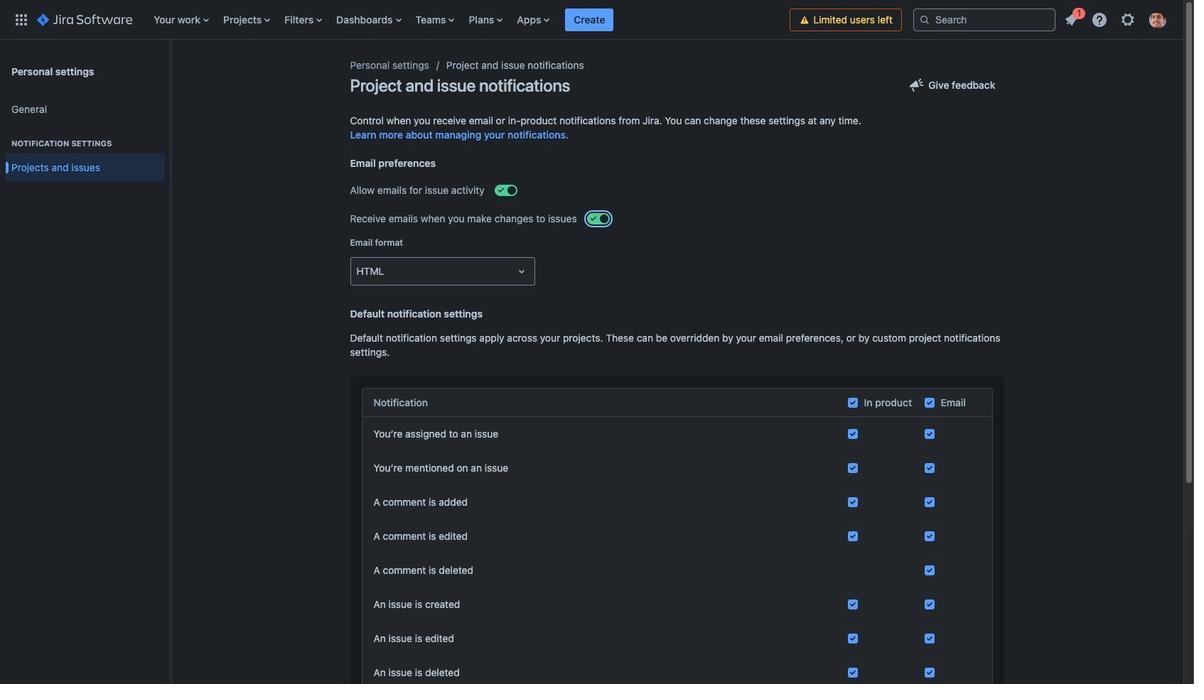 Task type: vqa. For each thing, say whether or not it's contained in the screenshot.
field
no



Task type: locate. For each thing, give the bounding box(es) containing it.
1 horizontal spatial list
[[1059, 5, 1175, 32]]

heading
[[6, 138, 165, 149]]

None search field
[[914, 8, 1056, 31]]

banner
[[0, 0, 1184, 40]]

1 horizontal spatial list item
[[1059, 5, 1086, 31]]

None text field
[[357, 265, 359, 279]]

Search field
[[914, 8, 1056, 31]]

list
[[147, 0, 790, 39], [1059, 5, 1175, 32]]

group
[[6, 91, 165, 191], [6, 124, 165, 186]]

list item
[[566, 0, 614, 39], [1059, 5, 1086, 31]]

settings image
[[1120, 11, 1137, 28]]

sidebar navigation image
[[155, 57, 186, 85]]

jira software image
[[37, 11, 132, 28], [37, 11, 132, 28]]

open image
[[513, 263, 530, 280]]



Task type: describe. For each thing, give the bounding box(es) containing it.
primary element
[[9, 0, 790, 39]]

0 horizontal spatial list
[[147, 0, 790, 39]]

search image
[[919, 14, 931, 25]]

notifications image
[[1063, 11, 1080, 28]]

2 group from the top
[[6, 124, 165, 186]]

help image
[[1092, 11, 1109, 28]]

your profile and settings image
[[1150, 11, 1167, 28]]

appswitcher icon image
[[13, 11, 30, 28]]

1 group from the top
[[6, 91, 165, 191]]

0 horizontal spatial list item
[[566, 0, 614, 39]]



